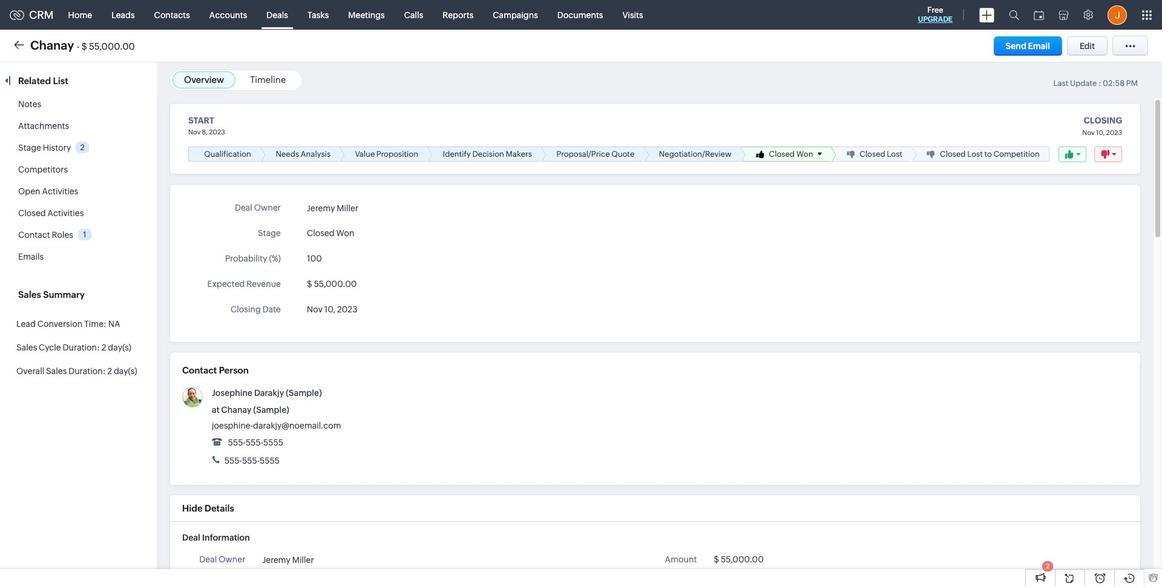 Task type: describe. For each thing, give the bounding box(es) containing it.
search element
[[1002, 0, 1027, 30]]

create menu element
[[972, 0, 1002, 29]]

profile element
[[1101, 0, 1135, 29]]

calendar image
[[1034, 10, 1044, 20]]

search image
[[1009, 10, 1020, 20]]



Task type: vqa. For each thing, say whether or not it's contained in the screenshot.
Calendar image
yes



Task type: locate. For each thing, give the bounding box(es) containing it.
profile image
[[1108, 5, 1127, 25]]

logo image
[[10, 10, 24, 20]]

create menu image
[[980, 8, 995, 22]]



